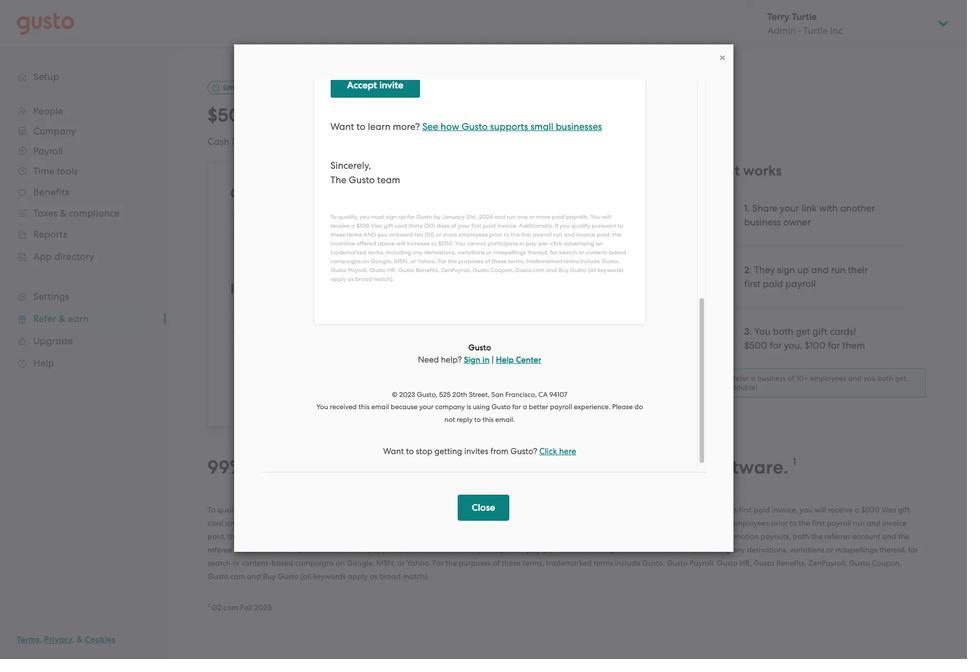 Task type: vqa. For each thing, say whether or not it's contained in the screenshot.
the 'Looking'
no



Task type: describe. For each thing, give the bounding box(es) containing it.
with
[[820, 203, 838, 214]]

signs
[[324, 136, 346, 147]]

0 vertical spatial receive
[[829, 505, 853, 514]]

1 vertical spatial payroll
[[640, 456, 702, 479]]

31st,
[[411, 505, 426, 514]]

cash
[[208, 136, 230, 147]]

one
[[476, 505, 490, 514]]

close
[[472, 502, 496, 514]]

you, inside the 3 . you both get gift cards! $500 for you, $100 for them
[[785, 340, 803, 351]]

to right prior
[[790, 518, 797, 527]]

both inside refer a business of 10+ employees and you both get double!
[[878, 374, 894, 382]]

first inside 2 . they sign up and run their first paid payroll
[[745, 278, 761, 289]]

and up thereof,
[[883, 532, 897, 541]]

to qualify, your referee must sign up for gusto by january 31st, 2024 and run one or more paid payrolls. within thirty (30) calendar days of your referee's first paid invoice, you will receive a $500 visa gift card and your referee will receive a $100 visa gift card. additionally, if you qualify pursuant to these terms and your referee onboards ten (10) or more employees prior to the first payroll run and invoice paid, the incentive offered to you above will increase to $1,000 and the incentive for your referee will increase to $200. in order to be eligible for the promotion payouts, both the referrer account and the referee account must be open at the time the payouts are issued. you cannot participate in pay-per-click advertising on trademarked terms, including any derivations, variations or misspellings thereof, for search or content-based campaigns on google, msn, or yahoo. for the purposes of these terms, trademarked terms include gusto, gusto payroll, gusto hr, gusto benefits, zenpayroll, gusto coupon, gusto.com and buy gusto (all keywords apply as broad match).
[[208, 505, 919, 581]]

score
[[436, 456, 482, 479]]

for
[[433, 558, 444, 567]]

your down qualify,
[[241, 518, 257, 527]]

and down qualify,
[[225, 518, 239, 527]]

1 , from the left
[[40, 635, 42, 645]]

run inside 2 . they sign up and run their first paid payroll
[[832, 264, 846, 275]]

and right the '2024'
[[447, 505, 461, 514]]

thereof,
[[880, 545, 907, 554]]

and left invoice
[[867, 518, 881, 527]]

prior
[[772, 518, 788, 527]]

1 vertical spatial module__icon___go7vc image
[[640, 316, 649, 325]]

sign inside to qualify, your referee must sign up for gusto by january 31st, 2024 and run one or more paid payrolls. within thirty (30) calendar days of your referee's first paid invoice, you will receive a $500 visa gift card and your referee will receive a $100 visa gift card. additionally, if you qualify pursuant to these terms and your referee onboards ten (10) or more employees prior to the first payroll run and invoice paid, the incentive offered to you above will increase to $1,000 and the incentive for your referee will increase to $200. in order to be eligible for the promotion payouts, both the referrer account and the referee account must be open at the time the payouts are issued. you cannot participate in pay-per-click advertising on trademarked terms, including any derivations, variations or misspellings thereof, for search or content-based campaigns on google, msn, or yahoo. for the purposes of these terms, trademarked terms include gusto, gusto payroll, gusto hr, gusto benefits, zenpayroll, gusto coupon, gusto.com and buy gusto (all keywords apply as broad match).
[[308, 505, 322, 514]]

2 vertical spatial first
[[813, 518, 826, 527]]

gusto,
[[643, 558, 665, 567]]

campaigns
[[295, 558, 334, 567]]

promotion
[[723, 532, 759, 541]]

qualify
[[467, 518, 491, 527]]

their
[[849, 264, 869, 275]]

will up offered at bottom
[[285, 518, 297, 527]]

the down invoice
[[899, 532, 910, 541]]

pursuant
[[493, 518, 525, 527]]

within
[[570, 505, 593, 514]]

1 horizontal spatial on
[[617, 545, 626, 554]]

get inside the 3 . you both get gift cards! $500 for you, $100 for them
[[796, 326, 811, 337]]

get inside refer a business of 10+ employees and you both get double!
[[896, 374, 907, 382]]

variations
[[790, 545, 825, 554]]

paid up pursuant
[[521, 505, 537, 514]]

1 enter email address email field from the top
[[230, 309, 654, 334]]

order
[[630, 532, 649, 541]]

payroll,
[[690, 558, 716, 567]]

or right (10)
[[703, 518, 710, 527]]

0 vertical spatial these
[[536, 518, 555, 527]]

referee's
[[709, 505, 738, 514]]

thirty
[[595, 505, 613, 514]]

referrer
[[825, 532, 851, 541]]

the right prior
[[799, 518, 811, 527]]

payroll inside to qualify, your referee must sign up for gusto by january 31st, 2024 and run one or more paid payrolls. within thirty (30) calendar days of your referee's first paid invoice, you will receive a $500 visa gift card and your referee will receive a $100 visa gift card. additionally, if you qualify pursuant to these terms and your referee onboards ten (10) or more employees prior to the first payroll run and invoice paid, the incentive offered to you above will increase to $1,000 and the incentive for your referee will increase to $200. in order to be eligible for the promotion payouts, both the referrer account and the referee account must be open at the time the payouts are issued. you cannot participate in pay-per-click advertising on trademarked terms, including any derivations, variations or misspellings thereof, for search or content-based campaigns on google, msn, or yahoo. for the purposes of these terms, trademarked terms include gusto, gusto payroll, gusto hr, gusto benefits, zenpayroll, gusto coupon, gusto.com and buy gusto (all keywords apply as broad match).
[[828, 518, 852, 527]]

your down pursuant
[[502, 532, 518, 541]]

fall
[[240, 603, 253, 612]]

1 vertical spatial account
[[234, 545, 263, 554]]

1 g2.com fall 2023
[[208, 602, 272, 612]]

how it works
[[698, 162, 783, 179]]

3 . you both get gift cards! $500 for you, $100 for them
[[745, 326, 866, 351]]

owner
[[784, 216, 811, 228]]

employees inside to qualify, your referee must sign up for gusto by january 31st, 2024 and run one or more paid payrolls. within thirty (30) calendar days of your referee's first paid invoice, you will receive a $500 visa gift card and your referee will receive a $100 visa gift card. additionally, if you qualify pursuant to these terms and your referee onboards ten (10) or more employees prior to the first payroll run and invoice paid, the incentive offered to you above will increase to $1,000 and the incentive for your referee will increase to $200. in order to be eligible for the promotion payouts, both the referrer account and the referee account must be open at the time the payouts are issued. you cannot participate in pay-per-click advertising on trademarked terms, including any derivations, variations or misspellings thereof, for search or content-based campaigns on google, msn, or yahoo. for the purposes of these terms, trademarked terms include gusto, gusto payroll, gusto hr, gusto benefits, zenpayroll, gusto coupon, gusto.com and buy gusto (all keywords apply as broad match).
[[732, 518, 770, 527]]

email
[[290, 280, 327, 298]]

twitter button
[[360, 246, 395, 257]]

on:
[[300, 246, 314, 257]]

0 horizontal spatial trademarked
[[546, 558, 592, 567]]

0 vertical spatial trademarked
[[628, 545, 674, 554]]

your inside 1 . share your link with another business owner
[[780, 203, 800, 214]]

copy link
[[600, 219, 640, 230]]

the up google,
[[354, 545, 366, 554]]

$100 inside to qualify, your referee must sign up for gusto by january 31st, 2024 and run one or more paid payrolls. within thirty (30) calendar days of your referee's first paid invoice, you will receive a $500 visa gift card and your referee will receive a $100 visa gift card. additionally, if you qualify pursuant to these terms and your referee onboards ten (10) or more employees prior to the first payroll run and invoice paid, the incentive offered to you above will increase to $1,000 and the incentive for your referee will increase to $200. in order to be eligible for the promotion payouts, both the referrer account and the referee account must be open at the time the payouts are issued. you cannot participate in pay-per-click advertising on trademarked terms, including any derivations, variations or misspellings thereof, for search or content-based campaigns on google, msn, or yahoo. for the purposes of these terms, trademarked terms include gusto, gusto payroll, gusto hr, gusto benefits, zenpayroll, gusto coupon, gusto.com and buy gusto (all keywords apply as broad match).
[[332, 518, 349, 527]]

above
[[325, 532, 347, 541]]

the up cannot
[[444, 532, 455, 541]]

0 vertical spatial if
[[462, 136, 468, 148]]

the right paid,
[[228, 532, 239, 541]]

2 incentive from the left
[[457, 532, 489, 541]]

time inside to qualify, your referee must sign up for gusto by january 31st, 2024 and run one or more paid payrolls. within thirty (30) calendar days of your referee's first paid invoice, you will receive a $500 visa gift card and your referee will receive a $100 visa gift card. additionally, if you qualify pursuant to these terms and your referee onboards ten (10) or more employees prior to the first payroll run and invoice paid, the incentive offered to you above will increase to $1,000 and the incentive for your referee will increase to $200. in order to be eligible for the promotion payouts, both the referrer account and the referee account must be open at the time the payouts are issued. you cannot participate in pay-per-click advertising on trademarked terms, including any derivations, variations or misspellings thereof, for search or content-based campaigns on google, msn, or yahoo. for the purposes of these terms, trademarked terms include gusto, gusto payroll, gusto hr, gusto benefits, zenpayroll, gusto coupon, gusto.com and buy gusto (all keywords apply as broad match).
[[337, 545, 352, 554]]

0 horizontal spatial time
[[250, 83, 265, 92]]

2 , from the left
[[72, 635, 75, 645]]

0 horizontal spatial module__icon___go7vc image
[[239, 379, 248, 388]]

99%
[[208, 456, 245, 479]]

they
[[755, 264, 776, 275]]

to up advertising
[[591, 532, 598, 541]]

if inside to qualify, your referee must sign up for gusto by january 31st, 2024 and run one or more paid payrolls. within thirty (30) calendar days of your referee's first paid invoice, you will receive a $500 visa gift card and your referee will receive a $100 visa gift card. additionally, if you qualify pursuant to these terms and your referee onboards ten (10) or more employees prior to the first payroll run and invoice paid, the incentive offered to you above will increase to $1,000 and the incentive for your referee will increase to $200. in order to be eligible for the promotion payouts, both the referrer account and the referee account must be open at the time the payouts are issued. you cannot participate in pay-per-click advertising on trademarked terms, including any derivations, variations or misspellings thereof, for search or content-based campaigns on google, msn, or yahoo. for the purposes of these terms, trademarked terms include gusto, gusto payroll, gusto hr, gusto benefits, zenpayroll, gusto coupon, gusto.com and buy gusto (all keywords apply as broad match).
[[446, 518, 451, 527]]

both inside the 3 . you both get gift cards! $500 for you, $100 for them
[[774, 326, 794, 337]]

1 inside 99% satisfaction. highest score in small-business payroll software. 1
[[794, 456, 797, 467]]

1 incentive from the left
[[241, 532, 272, 541]]

0 horizontal spatial terms
[[557, 518, 576, 527]]

0 horizontal spatial on
[[336, 558, 345, 567]]

link inside button
[[625, 219, 640, 230]]

double!
[[732, 383, 758, 391]]

highest
[[364, 456, 431, 479]]

1 vertical spatial receive
[[299, 518, 323, 527]]

or right one
[[492, 505, 499, 514]]

2024
[[427, 505, 445, 514]]

cookies
[[85, 635, 116, 645]]

offer
[[267, 83, 283, 92]]

the up variations at the bottom right
[[812, 532, 823, 541]]

terms , privacy , & cookies
[[17, 635, 116, 645]]

gusto.
[[377, 136, 405, 147]]

0 horizontal spatial a
[[325, 518, 330, 527]]

and
[[578, 518, 594, 527]]

2 . they sign up and run their first paid payroll
[[745, 264, 869, 289]]

them inside the 3 . you both get gift cards! $500 for you, $100 for them
[[843, 340, 866, 351]]

paid left invoice,
[[754, 505, 771, 514]]

and left share
[[268, 185, 294, 202]]

business inside refer a business of 10+ employees and you both get double!
[[758, 374, 787, 382]]

to down onboards
[[651, 532, 658, 541]]

0 vertical spatial terms,
[[675, 545, 697, 554]]

1 vertical spatial more
[[501, 505, 519, 514]]

google,
[[347, 558, 375, 567]]

small-
[[507, 456, 561, 479]]

issued.
[[411, 545, 435, 554]]

january
[[380, 505, 409, 514]]

0 horizontal spatial must
[[264, 545, 281, 554]]

your right share
[[337, 185, 367, 202]]

cannot
[[452, 545, 476, 554]]

1 horizontal spatial of
[[682, 505, 689, 514]]

and inside refer a business of 10+ employees and you both get double!
[[849, 374, 862, 382]]

$100 inside the 3 . you both get gift cards! $500 for you, $100 for them
[[805, 340, 826, 351]]

misspellings
[[836, 545, 878, 554]]

0 horizontal spatial share
[[239, 246, 264, 257]]

1 vertical spatial these
[[502, 558, 521, 567]]

copy link button
[[582, 214, 659, 236]]

any
[[733, 545, 746, 554]]

0 horizontal spatial you,
[[288, 104, 325, 127]]

copy and share your link
[[230, 185, 393, 202]]

0 horizontal spatial in
[[232, 136, 240, 147]]

both inside to qualify, your referee must sign up for gusto by january 31st, 2024 and run one or more paid payrolls. within thirty (30) calendar days of your referee's first paid invoice, you will receive a $500 visa gift card and your referee will receive a $100 visa gift card. additionally, if you qualify pursuant to these terms and your referee onboards ten (10) or more employees prior to the first payroll run and invoice paid, the incentive offered to you above will increase to $1,000 and the incentive for your referee will increase to $200. in order to be eligible for the promotion payouts, both the referrer account and the referee account must be open at the time the payouts are issued. you cannot participate in pay-per-click advertising on trademarked terms, including any derivations, variations or misspellings thereof, for search or content-based campaigns on google, msn, or yahoo. for the purposes of these terms, trademarked terms include gusto, gusto payroll, gusto hr, gusto benefits, zenpayroll, gusto coupon, gusto.com and buy gusto (all keywords apply as broad match).
[[794, 532, 810, 541]]

facebook
[[318, 246, 356, 256]]

referral
[[290, 136, 322, 147]]

and up issued.
[[428, 532, 442, 541]]

or down are
[[398, 558, 405, 567]]

up inside 2 . they sign up and run their first paid payroll
[[798, 264, 810, 275]]

gusto down 'misspellings'
[[850, 558, 871, 567]]

another
[[841, 203, 876, 214]]

or up the gusto.com
[[233, 558, 240, 567]]

the right for
[[446, 558, 457, 567]]

copy for copy and share your link
[[230, 185, 264, 202]]

broad
[[380, 572, 401, 581]]

and down content-
[[247, 572, 261, 581]]

an illustration of a gift image
[[705, 325, 733, 352]]

2x list
[[698, 184, 927, 397]]

payouts,
[[761, 532, 792, 541]]

your down the "(or"
[[470, 136, 489, 148]]

gusto down any
[[717, 558, 738, 567]]

search
[[208, 558, 231, 567]]

0 vertical spatial by
[[270, 280, 287, 298]]

will up referrer
[[815, 505, 827, 514]]

paid,
[[208, 532, 226, 541]]

yahoo.
[[407, 558, 431, 567]]

business left has
[[532, 136, 569, 148]]

0 horizontal spatial visa
[[350, 518, 365, 527]]

the right at
[[323, 545, 335, 554]]

your up (10)
[[691, 505, 707, 514]]

home image
[[17, 12, 74, 35]]

keywords
[[313, 572, 346, 581]]

0 horizontal spatial $500
[[208, 104, 254, 127]]

. inside the 3 . you both get gift cards! $500 for you, $100 for them
[[750, 326, 753, 337]]

to up 'open'
[[302, 532, 309, 541]]

in
[[621, 532, 628, 541]]

pay-
[[527, 545, 544, 554]]

2 horizontal spatial run
[[854, 518, 865, 527]]

99% satisfaction. highest score in small-business payroll software. 1
[[208, 456, 797, 479]]

up for 99% satisfaction. highest score in small-business payroll software. 1
[[324, 505, 333, 514]]

twitter
[[364, 246, 390, 256]]

the left on:
[[266, 246, 281, 257]]

click
[[559, 545, 574, 554]]

account menu element
[[754, 0, 951, 47]]

participate
[[478, 545, 517, 554]]

match).
[[403, 572, 430, 581]]

to up are
[[394, 532, 401, 541]]



Task type: locate. For each thing, give the bounding box(es) containing it.
more up pursuant
[[501, 505, 519, 514]]

2 horizontal spatial $500
[[862, 505, 880, 514]]

1 increase from the left
[[363, 532, 392, 541]]

2 vertical spatial payroll
[[828, 518, 852, 527]]

0 vertical spatial $500
[[208, 104, 254, 127]]

business up double!
[[758, 374, 787, 382]]

your
[[269, 136, 288, 147], [470, 136, 489, 148], [337, 185, 367, 202], [780, 203, 800, 214], [245, 505, 261, 514], [691, 505, 707, 514], [241, 518, 257, 527], [596, 518, 612, 527], [502, 532, 518, 541]]

terms, down eligible
[[675, 545, 697, 554]]

benefits,
[[777, 558, 807, 567]]

account up 'misspellings'
[[853, 532, 881, 541]]

limited
[[223, 83, 248, 92]]

1 horizontal spatial get
[[896, 374, 907, 382]]

up for $100
[[349, 136, 360, 147]]

if down the "(or"
[[462, 136, 468, 148]]

msn,
[[377, 558, 396, 567]]

these down participate
[[502, 558, 521, 567]]

gusto right gusto,
[[667, 558, 688, 567]]

employees.
[[638, 136, 688, 148]]

will
[[815, 505, 827, 514], [285, 518, 297, 527], [349, 532, 361, 541], [546, 532, 558, 541]]

of left the 10+
[[788, 374, 795, 382]]

if right additionally,
[[446, 518, 451, 527]]

more down referee's
[[712, 518, 730, 527]]

sign right they
[[778, 264, 796, 275]]

business inside 1 . share your link with another business owner
[[745, 216, 782, 228]]

run up 'misspellings'
[[854, 518, 865, 527]]

0 horizontal spatial more
[[501, 505, 519, 514]]

2 vertical spatial more
[[712, 518, 730, 527]]

cash in when your referral signs up for gusto.
[[208, 136, 405, 147]]

0 vertical spatial both
[[774, 326, 794, 337]]

additionally,
[[400, 518, 444, 527]]

your up 'owner'
[[780, 203, 800, 214]]

$500 down limited
[[208, 104, 254, 127]]

2 vertical spatial in
[[519, 545, 525, 554]]

$500 inside the 3 . you both get gift cards! $500 for you, $100 for them
[[745, 340, 768, 351]]

terms,
[[675, 545, 697, 554], [523, 558, 544, 567]]

on down 'in'
[[617, 545, 626, 554]]

by right invite
[[270, 280, 287, 298]]

1 horizontal spatial terms
[[594, 558, 614, 567]]

business up thirty
[[561, 456, 635, 479]]

paid inside 2 . they sign up and run their first paid payroll
[[763, 278, 784, 289]]

limited time offer
[[223, 83, 283, 92]]

by
[[270, 280, 287, 298], [370, 505, 378, 514]]

derivations,
[[748, 545, 789, 554]]

0 vertical spatial up
[[349, 136, 360, 147]]

1 horizontal spatial by
[[370, 505, 378, 514]]

these down payrolls.
[[536, 518, 555, 527]]

2 horizontal spatial gift
[[899, 505, 911, 514]]

in right "cash"
[[232, 136, 240, 147]]

0 horizontal spatial run
[[463, 505, 475, 514]]

0 vertical spatial on
[[617, 545, 626, 554]]

0 vertical spatial be
[[660, 532, 669, 541]]

. left they
[[750, 264, 752, 275]]

1 horizontal spatial in
[[486, 456, 502, 479]]

$500 down 3
[[745, 340, 768, 351]]

apply
[[348, 572, 368, 581]]

based
[[272, 558, 294, 567]]

1 right an illustration of a heart image
[[745, 203, 748, 214]]

will right above
[[349, 532, 361, 541]]

1 horizontal spatial you
[[755, 326, 771, 337]]

gusto up above
[[347, 505, 368, 514]]

3
[[745, 326, 750, 337]]

zenpayroll,
[[809, 558, 848, 567]]

1 . share your link with another business owner
[[745, 203, 876, 228]]

employees inside refer a business of 10+ employees and you both get double!
[[811, 374, 847, 382]]

1 inside 1 . share your link with another business owner
[[745, 203, 748, 214]]

1 vertical spatial $100
[[805, 340, 826, 351]]

a up 'misspellings'
[[855, 505, 860, 514]]

at
[[314, 545, 322, 554]]

close document
[[234, 44, 734, 552]]

incentive down qualify
[[457, 532, 489, 541]]

referral's
[[492, 136, 530, 148]]

the up including
[[709, 532, 721, 541]]

0 vertical spatial get
[[796, 326, 811, 337]]

invite by email
[[230, 280, 327, 298]]

1 horizontal spatial visa
[[882, 505, 897, 514]]

first
[[745, 278, 761, 289], [739, 505, 752, 514], [813, 518, 826, 527]]

1 right software.
[[794, 456, 797, 467]]

$500
[[208, 104, 254, 127], [745, 340, 768, 351], [862, 505, 880, 514]]

0 vertical spatial module__icon___go7vc image
[[718, 53, 727, 62]]

1 vertical spatial a
[[855, 505, 860, 514]]

1 vertical spatial if
[[446, 518, 451, 527]]

1 horizontal spatial must
[[289, 505, 306, 514]]

1 vertical spatial of
[[682, 505, 689, 514]]

link inside 1 . share your link with another business owner
[[802, 203, 817, 214]]

0 horizontal spatial them
[[405, 104, 451, 127]]

0 vertical spatial sign
[[778, 264, 796, 275]]

be
[[660, 532, 669, 541], [283, 545, 292, 554]]

payroll inside 2 . they sign up and run their first paid payroll
[[786, 278, 816, 289]]

as
[[370, 572, 378, 581]]

1 vertical spatial both
[[878, 374, 894, 382]]

gift left card.
[[367, 518, 379, 527]]

1 vertical spatial be
[[283, 545, 292, 554]]

business left 'owner'
[[745, 216, 782, 228]]

2
[[745, 264, 750, 276]]

(all
[[301, 572, 311, 581]]

works
[[744, 162, 783, 179]]

to right pursuant
[[527, 518, 534, 527]]

1 horizontal spatial incentive
[[457, 532, 489, 541]]

employees
[[811, 374, 847, 382], [732, 518, 770, 527]]

0 horizontal spatial these
[[502, 558, 521, 567]]

1 horizontal spatial these
[[536, 518, 555, 527]]

. inside 1 . share your link with another business owner
[[748, 203, 751, 214]]

1 horizontal spatial copy
[[600, 219, 623, 230]]

1 horizontal spatial employees
[[811, 374, 847, 382]]

onboards
[[640, 518, 674, 527]]

0 vertical spatial of
[[788, 374, 795, 382]]

you inside refer a business of 10+ employees and you both get double!
[[864, 374, 876, 382]]

2 horizontal spatial more
[[712, 518, 730, 527]]

1 vertical spatial on
[[336, 558, 345, 567]]

1 vertical spatial terms
[[594, 558, 614, 567]]

receive up referrer
[[829, 505, 853, 514]]

share
[[753, 203, 778, 214], [239, 246, 264, 257]]

2 vertical spatial gift
[[367, 518, 379, 527]]

1 horizontal spatial up
[[349, 136, 360, 147]]

0 horizontal spatial gift
[[367, 518, 379, 527]]

2 vertical spatial $500
[[862, 505, 880, 514]]

eligible
[[671, 532, 696, 541]]

1 horizontal spatial be
[[660, 532, 669, 541]]

first up referrer
[[813, 518, 826, 527]]

0 vertical spatial more
[[613, 136, 635, 148]]

satisfaction.
[[250, 456, 359, 479]]

2 horizontal spatial module__icon___go7vc image
[[718, 53, 727, 62]]

to
[[527, 518, 534, 527], [790, 518, 797, 527], [302, 532, 309, 541], [394, 532, 401, 541], [591, 532, 598, 541], [651, 532, 658, 541]]

terms link
[[17, 635, 40, 645]]

1 for 1 g2.com fall 2023
[[208, 602, 210, 609]]

your right qualify,
[[245, 505, 261, 514]]

1 for 1 . share your link with another business owner
[[745, 203, 748, 214]]

buy
[[263, 572, 276, 581]]

on up keywords
[[336, 558, 345, 567]]

receive
[[829, 505, 853, 514], [299, 518, 323, 527]]

in right the score
[[486, 456, 502, 479]]

must up offered at bottom
[[289, 505, 306, 514]]

employees up the promotion
[[732, 518, 770, 527]]

incentive up content-
[[241, 532, 272, 541]]

, left & on the bottom left of the page
[[72, 635, 75, 645]]

0 vertical spatial in
[[232, 136, 240, 147]]

gift inside the 3 . you both get gift cards! $500 for you, $100 for them
[[813, 326, 828, 337]]

copy inside button
[[600, 219, 623, 230]]

1 vertical spatial enter email address email field
[[230, 340, 654, 365]]

by left january at bottom left
[[370, 505, 378, 514]]

your down thirty
[[596, 518, 612, 527]]

1 vertical spatial in
[[486, 456, 502, 479]]

and down cards!
[[849, 374, 862, 382]]

$500 up 'misspellings'
[[862, 505, 880, 514]]

1 inside 1 g2.com fall 2023
[[208, 602, 210, 609]]

0 horizontal spatial of
[[493, 558, 500, 567]]

increase up click
[[560, 532, 589, 541]]

linkedin
[[398, 246, 430, 256]]

1 vertical spatial must
[[264, 545, 281, 554]]

you, up referral at the top left
[[288, 104, 325, 127]]

0 horizontal spatial get
[[796, 326, 811, 337]]

refer
[[732, 374, 750, 382]]

0 horizontal spatial by
[[270, 280, 287, 298]]

$1,000
[[403, 532, 426, 541]]

an illustration of a handshake image
[[705, 263, 733, 291]]

1 vertical spatial 1
[[794, 456, 797, 467]]

employees right the 10+
[[811, 374, 847, 382]]

0 horizontal spatial terms,
[[523, 558, 544, 567]]

you right 3
[[755, 326, 771, 337]]

. inside 2 . they sign up and run their first paid payroll
[[750, 264, 752, 275]]

of right "days"
[[682, 505, 689, 514]]

a up double!
[[752, 374, 756, 382]]

1 vertical spatial trademarked
[[546, 558, 592, 567]]

or up zenpayroll,
[[827, 545, 834, 554]]

. right an illustration of a heart image
[[748, 203, 751, 214]]

1 vertical spatial get
[[896, 374, 907, 382]]

receive up offered at bottom
[[299, 518, 323, 527]]

(10)
[[689, 518, 701, 527]]

1 vertical spatial you
[[437, 545, 450, 554]]

1 horizontal spatial time
[[337, 545, 352, 554]]

0 horizontal spatial sign
[[308, 505, 322, 514]]

$500 inside to qualify, your referee must sign up for gusto by january 31st, 2024 and run one or more paid payrolls. within thirty (30) calendar days of your referee's first paid invoice, you will receive a $500 visa gift card and your referee will receive a $100 visa gift card. additionally, if you qualify pursuant to these terms and your referee onboards ten (10) or more employees prior to the first payroll run and invoice paid, the incentive offered to you above will increase to $1,000 and the incentive for your referee will increase to $200. in order to be eligible for the promotion payouts, both the referrer account and the referee account must be open at the time the payouts are issued. you cannot participate in pay-per-click advertising on trademarked terms, including any derivations, variations or misspellings thereof, for search or content-based campaigns on google, msn, or yahoo. for the purposes of these terms, trademarked terms include gusto, gusto payroll, gusto hr, gusto benefits, zenpayroll, gusto coupon, gusto.com and buy gusto (all keywords apply as broad match).
[[862, 505, 880, 514]]

2 vertical spatial module__icon___go7vc image
[[239, 379, 248, 388]]

1 horizontal spatial you,
[[785, 340, 803, 351]]

terms down payrolls.
[[557, 518, 576, 527]]

2x
[[703, 371, 726, 394]]

you inside to qualify, your referee must sign up for gusto by january 31st, 2024 and run one or more paid payrolls. within thirty (30) calendar days of your referee's first paid invoice, you will receive a $500 visa gift card and your referee will receive a $100 visa gift card. additionally, if you qualify pursuant to these terms and your referee onboards ten (10) or more employees prior to the first payroll run and invoice paid, the incentive offered to you above will increase to $1,000 and the incentive for your referee will increase to $200. in order to be eligible for the promotion payouts, both the referrer account and the referee account must be open at the time the payouts are issued. you cannot participate in pay-per-click advertising on trademarked terms, including any derivations, variations or misspellings thereof, for search or content-based campaigns on google, msn, or yahoo. for the purposes of these terms, trademarked terms include gusto, gusto payroll, gusto hr, gusto benefits, zenpayroll, gusto coupon, gusto.com and buy gusto (all keywords apply as broad match).
[[437, 545, 450, 554]]

0 vertical spatial account
[[853, 532, 881, 541]]

payroll up referrer
[[828, 518, 852, 527]]

terms
[[17, 635, 40, 645]]

1 left g2.com
[[208, 602, 210, 609]]

1 vertical spatial gift
[[899, 505, 911, 514]]

share the link on: facebook
[[239, 246, 356, 257]]

0 horizontal spatial up
[[324, 505, 333, 514]]

account up content-
[[234, 545, 263, 554]]

or right 10
[[601, 136, 610, 148]]

0 horizontal spatial copy
[[230, 185, 264, 202]]

0 vertical spatial payroll
[[786, 278, 816, 289]]

be down onboards
[[660, 532, 669, 541]]

gift
[[813, 326, 828, 337], [899, 505, 911, 514], [367, 518, 379, 527]]

trademarked
[[628, 545, 674, 554], [546, 558, 592, 567]]

.
[[748, 203, 751, 214], [750, 264, 752, 275], [750, 326, 753, 337]]

share inside 1 . share your link with another business owner
[[753, 203, 778, 214]]

0 vertical spatial a
[[752, 374, 756, 382]]

. for 1
[[748, 203, 751, 214]]

them
[[405, 104, 451, 127], [843, 340, 866, 351]]

2 horizontal spatial a
[[855, 505, 860, 514]]

2 horizontal spatial up
[[798, 264, 810, 275]]

2 vertical spatial a
[[325, 518, 330, 527]]

share up invite
[[239, 246, 264, 257]]

by inside to qualify, your referee must sign up for gusto by january 31st, 2024 and run one or more paid payrolls. within thirty (30) calendar days of your referee's first paid invoice, you will receive a $500 visa gift card and your referee will receive a $100 visa gift card. additionally, if you qualify pursuant to these terms and your referee onboards ten (10) or more employees prior to the first payroll run and invoice paid, the incentive offered to you above will increase to $1,000 and the incentive for your referee will increase to $200. in order to be eligible for the promotion payouts, both the referrer account and the referee account must be open at the time the payouts are issued. you cannot participate in pay-per-click advertising on trademarked terms, including any derivations, variations or misspellings thereof, for search or content-based campaigns on google, msn, or yahoo. for the purposes of these terms, trademarked terms include gusto, gusto payroll, gusto hr, gusto benefits, zenpayroll, gusto coupon, gusto.com and buy gusto (all keywords apply as broad match).
[[370, 505, 378, 514]]

including
[[699, 545, 731, 554]]

1 vertical spatial first
[[739, 505, 752, 514]]

1 horizontal spatial more
[[613, 136, 635, 148]]

you up for
[[437, 545, 450, 554]]

you,
[[288, 104, 325, 127], [785, 340, 803, 351]]

linkedin button
[[395, 246, 434, 257]]

gift left cards!
[[813, 326, 828, 337]]

copy
[[230, 185, 264, 202], [600, 219, 623, 230]]

up right signs
[[349, 136, 360, 147]]

time down above
[[337, 545, 352, 554]]

up right they
[[798, 264, 810, 275]]

per-
[[544, 545, 559, 554]]

content-
[[242, 558, 272, 567]]

these
[[536, 518, 555, 527], [502, 558, 521, 567]]

link
[[370, 185, 393, 202], [802, 203, 817, 214], [625, 219, 640, 230], [283, 246, 298, 257]]

0 vertical spatial terms
[[557, 518, 576, 527]]

$500 for you, $100 for them (or double!)
[[208, 104, 558, 127]]

module__icon___go7vc image
[[718, 53, 727, 62], [640, 316, 649, 325], [239, 379, 248, 388]]

gusto down based
[[278, 572, 299, 581]]

0 horizontal spatial if
[[446, 518, 451, 527]]

a inside refer a business of 10+ employees and you both get double!
[[752, 374, 756, 382]]

gusto down 'derivations,' at the right of page
[[754, 558, 775, 567]]

0 horizontal spatial account
[[234, 545, 263, 554]]

qualify,
[[218, 505, 243, 514]]

in inside to qualify, your referee must sign up for gusto by january 31st, 2024 and run one or more paid payrolls. within thirty (30) calendar days of your referee's first paid invoice, you will receive a $500 visa gift card and your referee will receive a $100 visa gift card. additionally, if you qualify pursuant to these terms and your referee onboards ten (10) or more employees prior to the first payroll run and invoice paid, the incentive offered to you above will increase to $1,000 and the incentive for your referee will increase to $200. in order to be eligible for the promotion payouts, both the referrer account and the referee account must be open at the time the payouts are issued. you cannot participate in pay-per-click advertising on trademarked terms, including any derivations, variations or misspellings thereof, for search or content-based campaigns on google, msn, or yahoo. for the purposes of these terms, trademarked terms include gusto, gusto payroll, gusto hr, gusto benefits, zenpayroll, gusto coupon, gusto.com and buy gusto (all keywords apply as broad match).
[[519, 545, 525, 554]]

2 vertical spatial both
[[794, 532, 810, 541]]

it
[[732, 162, 740, 179]]

0 horizontal spatial incentive
[[241, 532, 272, 541]]

referee
[[263, 505, 287, 514], [259, 518, 283, 527], [614, 518, 638, 527], [519, 532, 544, 541], [208, 545, 232, 554]]

copy for copy link
[[600, 219, 623, 230]]

paid down they
[[763, 278, 784, 289]]

0 horizontal spatial payroll
[[640, 456, 702, 479]]

trademarked up gusto,
[[628, 545, 674, 554]]

visa left card.
[[350, 518, 365, 527]]

None field
[[230, 214, 575, 238]]

and
[[268, 185, 294, 202], [812, 264, 829, 275], [849, 374, 862, 382], [447, 505, 461, 514], [225, 518, 239, 527], [867, 518, 881, 527], [428, 532, 442, 541], [883, 532, 897, 541], [247, 572, 261, 581]]

0 horizontal spatial employees
[[732, 518, 770, 527]]

how
[[698, 162, 728, 179]]

$100 up signs
[[329, 104, 372, 127]]

first right referee's
[[739, 505, 752, 514]]

2 vertical spatial run
[[854, 518, 865, 527]]

privacy link
[[44, 635, 72, 645]]

0 vertical spatial $100
[[329, 104, 372, 127]]

Enter email address email field
[[230, 309, 654, 334], [230, 340, 654, 365]]

. for 2
[[750, 264, 752, 275]]

card.
[[381, 518, 399, 527]]

(or
[[455, 104, 480, 127]]

gift up invoice
[[899, 505, 911, 514]]

invoice
[[883, 518, 907, 527]]

run
[[832, 264, 846, 275], [463, 505, 475, 514], [854, 518, 865, 527]]

a up above
[[325, 518, 330, 527]]

will up per-
[[546, 532, 558, 541]]

share down works
[[753, 203, 778, 214]]

1 horizontal spatial trademarked
[[628, 545, 674, 554]]

0 horizontal spatial you
[[437, 545, 450, 554]]

your right when
[[269, 136, 288, 147]]

you inside the 3 . you both get gift cards! $500 for you, $100 for them
[[755, 326, 771, 337]]

module__icon___go7vc image inside close document
[[718, 53, 727, 62]]

$200.
[[600, 532, 620, 541]]

ten
[[676, 518, 687, 527]]

increase up payouts in the bottom of the page
[[363, 532, 392, 541]]

and inside 2 . they sign up and run their first paid payroll
[[812, 264, 829, 275]]

1 horizontal spatial ,
[[72, 635, 75, 645]]

sign inside 2 . they sign up and run their first paid payroll
[[778, 264, 796, 275]]

2 increase from the left
[[560, 532, 589, 541]]

up inside to qualify, your referee must sign up for gusto by january 31st, 2024 and run one or more paid payrolls. within thirty (30) calendar days of your referee's first paid invoice, you will receive a $500 visa gift card and your referee will receive a $100 visa gift card. additionally, if you qualify pursuant to these terms and your referee onboards ten (10) or more employees prior to the first payroll run and invoice paid, the incentive offered to you above will increase to $1,000 and the incentive for your referee will increase to $200. in order to be eligible for the promotion payouts, both the referrer account and the referee account must be open at the time the payouts are issued. you cannot participate in pay-per-click advertising on trademarked terms, including any derivations, variations or misspellings thereof, for search or content-based campaigns on google, msn, or yahoo. for the purposes of these terms, trademarked terms include gusto, gusto payroll, gusto hr, gusto benefits, zenpayroll, gusto coupon, gusto.com and buy gusto (all keywords apply as broad match).
[[324, 505, 333, 514]]

10+
[[797, 374, 809, 382]]

$100 up the 10+
[[805, 340, 826, 351]]

0 horizontal spatial receive
[[299, 518, 323, 527]]

g2.com
[[212, 603, 238, 612]]

1 vertical spatial visa
[[350, 518, 365, 527]]

&
[[77, 635, 83, 645]]

1 horizontal spatial sign
[[778, 264, 796, 275]]

1 vertical spatial time
[[337, 545, 352, 554]]

of inside refer a business of 10+ employees and you both get double!
[[788, 374, 795, 382]]

purposes
[[459, 558, 491, 567]]

when
[[242, 136, 266, 147]]

an illustration of a heart image
[[705, 201, 733, 229]]

if your referral's business has 10 or more employees.
[[459, 136, 688, 148]]

2 enter email address email field from the top
[[230, 340, 654, 365]]

0 vertical spatial them
[[405, 104, 451, 127]]



